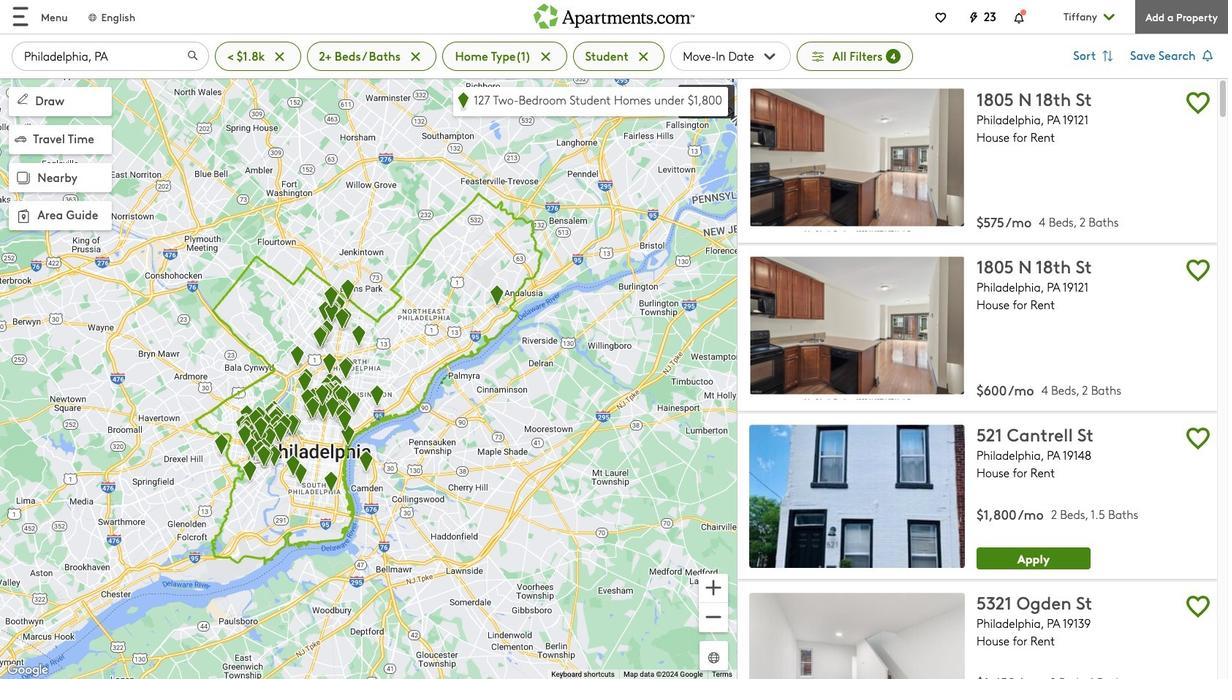 Task type: describe. For each thing, give the bounding box(es) containing it.
google image
[[4, 661, 52, 679]]

Location or Point of Interest text field
[[12, 42, 209, 71]]

apartments.com logo image
[[534, 0, 694, 28]]

2 building photo - 1805 n 18th st image from the top
[[749, 257, 965, 400]]

map region
[[0, 78, 737, 679]]



Task type: locate. For each thing, give the bounding box(es) containing it.
1 vertical spatial building photo - 1805 n 18th st image
[[749, 257, 965, 400]]

satellite view image
[[705, 649, 722, 666]]

margin image
[[15, 91, 31, 107], [15, 133, 26, 145], [13, 168, 34, 188], [13, 206, 34, 227]]

building photo - 521 cantrell st image
[[749, 425, 965, 568]]

building photo - 5321 ogden st image
[[749, 593, 965, 679]]

0 vertical spatial building photo - 1805 n 18th st image
[[749, 89, 965, 232]]

building photo - 1805 n 18th st image
[[749, 89, 965, 232], [749, 257, 965, 400]]

1 building photo - 1805 n 18th st image from the top
[[749, 89, 965, 232]]



Task type: vqa. For each thing, say whether or not it's contained in the screenshot.
the Today at the right of page
no



